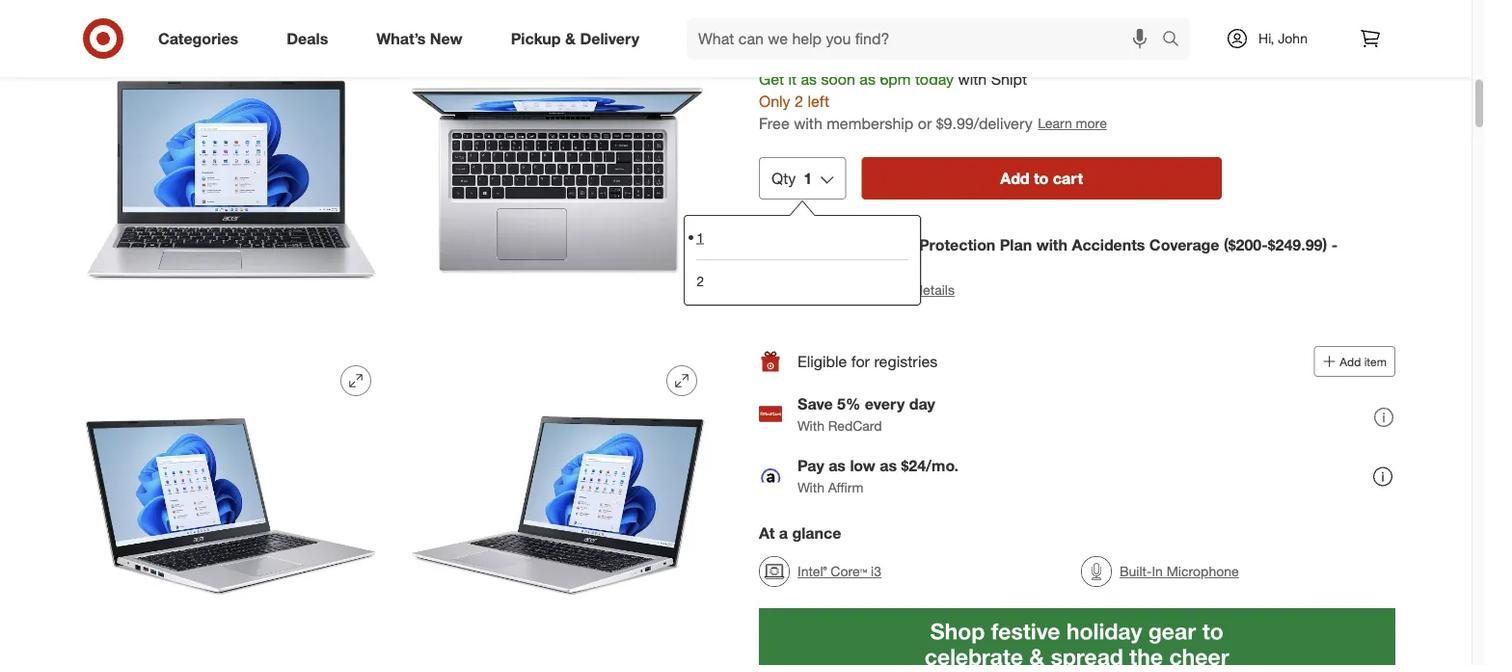 Task type: locate. For each thing, give the bounding box(es) containing it.
search
[[1154, 31, 1200, 50]]

($200-
[[1224, 236, 1268, 255]]

as
[[801, 70, 817, 88], [860, 70, 876, 88], [829, 457, 846, 476], [880, 457, 897, 476]]

in
[[1152, 563, 1163, 580]]

to left cart
[[1034, 169, 1049, 188]]

same day delivery
[[759, 18, 897, 37]]

0 vertical spatial 2
[[795, 92, 804, 110]]

with down save
[[798, 417, 825, 434]]

acer 15.6&#34; aspire 3 laptop - intel core i3 - 8gb ram - 256gb ssd storage - windows 11 in s mode - silver (a315-58-350l), 4 of 7 image
[[76, 350, 387, 661]]

plan
[[1000, 236, 1032, 255]]

for
[[852, 352, 870, 371]]

delivery
[[838, 18, 897, 37], [580, 29, 640, 48]]

1 horizontal spatial 2
[[795, 92, 804, 110]]

from
[[824, 40, 856, 59]]

1 link
[[697, 216, 909, 260]]

save
[[798, 395, 833, 414]]

laptops
[[855, 236, 915, 255]]

at
[[759, 524, 775, 542]]

with inside 2 year laptops protection plan with accidents coverage ($200-$249.99) - allstate see plan details
[[1037, 236, 1068, 255]]

as up 'affirm'
[[829, 457, 846, 476]]

add to cart
[[1001, 169, 1083, 188]]

add
[[1001, 169, 1030, 188], [1340, 354, 1361, 369]]

eligible for registries
[[798, 352, 938, 371]]

every
[[865, 395, 905, 414]]

john
[[1278, 30, 1308, 47]]

to
[[759, 40, 773, 59], [1034, 169, 1049, 188]]

details
[[915, 282, 955, 298]]

plan
[[886, 282, 912, 298]]

allstate
[[805, 258, 861, 277]]

0 horizontal spatial add
[[1001, 169, 1030, 188]]

what's new link
[[360, 17, 487, 60]]

1
[[804, 169, 813, 188], [697, 229, 704, 246]]

2 vertical spatial with
[[1037, 236, 1068, 255]]

deals link
[[270, 17, 352, 60]]

learn
[[1038, 115, 1072, 131]]

1 horizontal spatial add
[[1340, 354, 1361, 369]]

1 horizontal spatial to
[[1034, 169, 1049, 188]]

delivery up from addison
[[838, 18, 897, 37]]

day
[[909, 395, 936, 414]]

add left cart
[[1001, 169, 1030, 188]]

left
[[808, 92, 830, 110]]

0 vertical spatial add
[[1001, 169, 1030, 188]]

with left shipt
[[958, 70, 987, 88]]

it
[[789, 70, 797, 88]]

built-in microphone
[[1120, 563, 1239, 580]]

&
[[565, 29, 576, 48]]

1 with from the top
[[798, 417, 825, 434]]

delivery for pickup & delivery
[[580, 29, 640, 48]]

as left 6pm
[[860, 70, 876, 88]]

-
[[1332, 236, 1338, 255]]

2 with from the top
[[798, 479, 825, 496]]

to down same
[[759, 40, 773, 59]]

1 horizontal spatial 1
[[804, 169, 813, 188]]

core™
[[831, 563, 867, 580]]

with
[[798, 417, 825, 434], [798, 479, 825, 496]]

with
[[958, 70, 987, 88], [794, 114, 823, 132], [1037, 236, 1068, 255]]

75001
[[777, 40, 820, 59]]

0 vertical spatial with
[[798, 417, 825, 434]]

eligible
[[798, 352, 847, 371]]

what's new
[[376, 29, 463, 48]]

see plan details button
[[858, 281, 955, 300]]

2 horizontal spatial 2
[[805, 236, 814, 255]]

accidents
[[1072, 236, 1145, 255]]

0 horizontal spatial 1
[[697, 229, 704, 246]]

to inside button
[[1034, 169, 1049, 188]]

delivery right &
[[580, 29, 640, 48]]

1 horizontal spatial delivery
[[838, 18, 897, 37]]

same
[[759, 18, 801, 37]]

1 vertical spatial with
[[798, 479, 825, 496]]

1 vertical spatial 1
[[697, 229, 704, 246]]

0 horizontal spatial to
[[759, 40, 773, 59]]

microphone
[[1167, 563, 1239, 580]]

1 horizontal spatial with
[[958, 70, 987, 88]]

add inside add item button
[[1340, 354, 1361, 369]]

0 horizontal spatial delivery
[[580, 29, 640, 48]]

1 vertical spatial to
[[1034, 169, 1049, 188]]

free
[[759, 114, 790, 132]]

item
[[1365, 354, 1387, 369]]

affirm
[[828, 479, 864, 496]]

cart
[[1053, 169, 1083, 188]]

2 year laptops protection plan with accidents coverage ($200-$249.99) - allstate see plan details
[[805, 236, 1338, 298]]

see
[[858, 282, 882, 298]]

shipt
[[991, 70, 1027, 88]]

1 vertical spatial 2
[[805, 236, 814, 255]]

2 horizontal spatial with
[[1037, 236, 1068, 255]]

soon
[[821, 70, 856, 88]]

what's
[[376, 29, 426, 48]]

add inside add to cart button
[[1001, 169, 1030, 188]]

None checkbox
[[759, 259, 778, 279]]

2
[[795, 92, 804, 110], [805, 236, 814, 255], [697, 273, 704, 290]]

intel® core™ i3 button
[[759, 551, 882, 593]]

add left item
[[1340, 354, 1361, 369]]

built-in microphone button
[[1081, 551, 1239, 593]]

categories
[[158, 29, 238, 48]]

categories link
[[142, 17, 263, 60]]

search button
[[1154, 17, 1200, 64]]

coverage
[[1150, 236, 1220, 255]]

learn more button
[[1037, 112, 1108, 134]]

1 vertical spatial add
[[1340, 354, 1361, 369]]

add for add item
[[1340, 354, 1361, 369]]

with right plan
[[1037, 236, 1068, 255]]

membership
[[827, 114, 914, 132]]

pay as low as $24/mo. with affirm
[[798, 457, 959, 496]]

intel® core™ i3
[[798, 563, 882, 580]]

with down the pay
[[798, 479, 825, 496]]

$24/mo.
[[901, 457, 959, 476]]

2 vertical spatial 2
[[697, 273, 704, 290]]

or
[[918, 114, 932, 132]]

0 horizontal spatial with
[[794, 114, 823, 132]]

with down left
[[794, 114, 823, 132]]

6pm
[[880, 70, 911, 88]]



Task type: describe. For each thing, give the bounding box(es) containing it.
addison
[[860, 40, 920, 59]]

from addison
[[824, 40, 920, 59]]

pickup & delivery
[[511, 29, 640, 48]]

registries
[[874, 352, 938, 371]]

get it as soon as 6pm today with shipt only 2 left free with membership or $9.99/delivery learn more
[[759, 70, 1107, 132]]

add item
[[1340, 354, 1387, 369]]

0 horizontal spatial 2
[[697, 273, 704, 290]]

qty
[[772, 169, 796, 188]]

day
[[805, 18, 833, 37]]

to 75001
[[759, 40, 820, 59]]

acer 15.6&#34; aspire 3 laptop - intel core i3 - 8gb ram - 256gb ssd storage - windows 11 in s mode - silver (a315-58-350l), 5 of 7 image
[[402, 350, 713, 661]]

protection
[[919, 236, 996, 255]]

advertisement region
[[759, 609, 1396, 666]]

2 link
[[697, 260, 909, 303]]

low
[[850, 457, 876, 476]]

today
[[915, 70, 954, 88]]

add for add to cart
[[1001, 169, 1030, 188]]

as right it
[[801, 70, 817, 88]]

at a glance
[[759, 524, 842, 542]]

add to cart button
[[862, 157, 1222, 200]]

acer 15.6&#34; aspire 3 laptop - intel core i3 - 8gb ram - 256gb ssd storage - windows 11 in s mode - silver (a315-58-350l), 3 of 7 image
[[402, 24, 713, 335]]

$9.99/delivery
[[936, 114, 1033, 132]]

with inside save 5% every day with redcard
[[798, 417, 825, 434]]

pay
[[798, 457, 825, 476]]

acer 15.6&#34; aspire 3 laptop - intel core i3 - 8gb ram - 256gb ssd storage - windows 11 in s mode - silver (a315-58-350l), 2 of 7 image
[[76, 24, 387, 335]]

get
[[759, 70, 784, 88]]

1 vertical spatial with
[[794, 114, 823, 132]]

a
[[779, 524, 788, 542]]

more
[[1076, 115, 1107, 131]]

delivery for same day delivery
[[838, 18, 897, 37]]

What can we help you find? suggestions appear below search field
[[687, 17, 1167, 60]]

with inside the pay as low as $24/mo. with affirm
[[798, 479, 825, 496]]

0 vertical spatial with
[[958, 70, 987, 88]]

i3
[[871, 563, 882, 580]]

5%
[[837, 395, 861, 414]]

0 vertical spatial 1
[[804, 169, 813, 188]]

1 2
[[697, 229, 704, 290]]

0 vertical spatial to
[[759, 40, 773, 59]]

save 5% every day with redcard
[[798, 395, 936, 434]]

hi, john
[[1259, 30, 1308, 47]]

glance
[[792, 524, 842, 542]]

qty 1
[[772, 169, 813, 188]]

new
[[430, 29, 463, 48]]

year
[[818, 236, 851, 255]]

as right low on the right of the page
[[880, 457, 897, 476]]

pickup & delivery link
[[495, 17, 664, 60]]

redcard
[[828, 417, 882, 434]]

deals
[[287, 29, 328, 48]]

2 inside 2 year laptops protection plan with accidents coverage ($200-$249.99) - allstate see plan details
[[805, 236, 814, 255]]

intel®
[[798, 563, 827, 580]]

2 inside get it as soon as 6pm today with shipt only 2 left free with membership or $9.99/delivery learn more
[[795, 92, 804, 110]]

built-
[[1120, 563, 1152, 580]]

$249.99)
[[1268, 236, 1328, 255]]

pickup
[[511, 29, 561, 48]]

add item button
[[1314, 346, 1396, 377]]

only
[[759, 92, 791, 110]]

hi,
[[1259, 30, 1275, 47]]



Task type: vqa. For each thing, say whether or not it's contained in the screenshot.
Qty
yes



